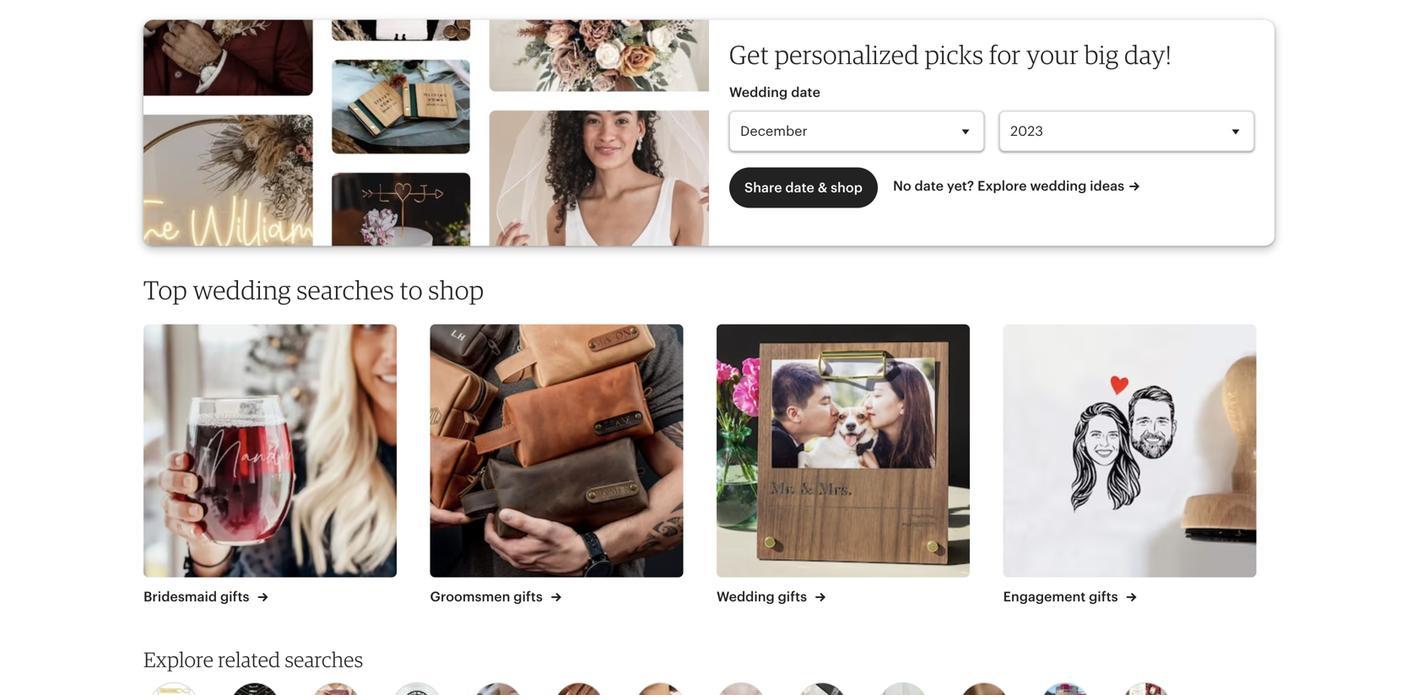 Task type: locate. For each thing, give the bounding box(es) containing it.
wedding
[[729, 85, 788, 100], [717, 590, 775, 605]]

1 vertical spatial explore
[[144, 648, 214, 672]]

1 vertical spatial searches
[[285, 648, 363, 672]]

wedding
[[1030, 179, 1087, 194], [193, 274, 291, 306]]

date for share
[[785, 180, 815, 195]]

gifts inside "link"
[[220, 590, 249, 605]]

explore right yet?
[[978, 179, 1027, 194]]

1 gifts from the left
[[220, 590, 249, 605]]

date left &
[[785, 180, 815, 195]]

wedding date
[[729, 85, 821, 100]]

0 vertical spatial wedding
[[1030, 179, 1087, 194]]

2 gifts from the left
[[514, 590, 543, 605]]

top
[[144, 274, 187, 306]]

searches inside 'region'
[[285, 648, 363, 672]]

share date & shop
[[745, 180, 863, 195]]

engagement gifts link
[[1003, 325, 1257, 607]]

picks
[[925, 39, 984, 70]]

big
[[1085, 39, 1119, 70]]

searches
[[297, 274, 394, 306], [285, 648, 363, 672]]

related
[[218, 648, 281, 672]]

shop
[[831, 180, 863, 195], [428, 274, 484, 306]]

1 vertical spatial wedding
[[193, 274, 291, 306]]

date inside button
[[785, 180, 815, 195]]

0 vertical spatial explore
[[978, 179, 1027, 194]]

shop right &
[[831, 180, 863, 195]]

0 vertical spatial wedding
[[729, 85, 788, 100]]

share
[[745, 180, 782, 195]]

explore
[[978, 179, 1027, 194], [144, 648, 214, 672]]

wedding right top
[[193, 274, 291, 306]]

wedding down get
[[729, 85, 788, 100]]

explore related searches
[[144, 648, 363, 672]]

explore down bridesmaid
[[144, 648, 214, 672]]

date
[[791, 85, 821, 100], [915, 179, 944, 194], [785, 180, 815, 195]]

share date & shop button
[[729, 168, 878, 208]]

shop right to at the left top of the page
[[428, 274, 484, 306]]

1 vertical spatial wedding
[[717, 590, 775, 605]]

your
[[1026, 39, 1079, 70]]

1 horizontal spatial shop
[[831, 180, 863, 195]]

0 vertical spatial shop
[[831, 180, 863, 195]]

gifts
[[220, 590, 249, 605], [514, 590, 543, 605], [778, 590, 807, 605], [1089, 590, 1118, 605]]

no
[[893, 179, 911, 194]]

assortment of wedding items that are available on etsy image
[[144, 20, 709, 246]]

wedding left ideas
[[1030, 179, 1087, 194]]

searches right related
[[285, 648, 363, 672]]

1 horizontal spatial explore
[[978, 179, 1027, 194]]

date down personalized
[[791, 85, 821, 100]]

engagement
[[1003, 590, 1086, 605]]

date right no
[[915, 179, 944, 194]]

top wedding searches to shop
[[144, 274, 484, 306]]

gifts for groomsmen
[[514, 590, 543, 605]]

0 horizontal spatial wedding
[[193, 274, 291, 306]]

0 vertical spatial searches
[[297, 274, 394, 306]]

searches left to at the left top of the page
[[297, 274, 394, 306]]

0 horizontal spatial explore
[[144, 648, 214, 672]]

searches for wedding
[[297, 274, 394, 306]]

engagement gifts
[[1003, 590, 1121, 605]]

groomsmen
[[430, 590, 510, 605]]

3 gifts from the left
[[778, 590, 807, 605]]

no date yet? explore wedding ideas link
[[893, 167, 1140, 196]]

searches for related
[[285, 648, 363, 672]]

1 horizontal spatial wedding
[[1030, 179, 1087, 194]]

0 horizontal spatial shop
[[428, 274, 484, 306]]

4 gifts from the left
[[1089, 590, 1118, 605]]

wedding up explore related searches 'region'
[[717, 590, 775, 605]]



Task type: vqa. For each thing, say whether or not it's contained in the screenshot.
BellaVibesAndCo $ 59.15 $ 91.00 (35% off)
no



Task type: describe. For each thing, give the bounding box(es) containing it.
no date yet? explore wedding ideas
[[893, 179, 1124, 194]]

day!
[[1124, 39, 1172, 70]]

wedding for wedding date
[[729, 85, 788, 100]]

wedding for wedding gifts
[[717, 590, 775, 605]]

to
[[400, 274, 423, 306]]

1 vertical spatial shop
[[428, 274, 484, 306]]

date for no
[[915, 179, 944, 194]]

bridesmaid gifts
[[144, 590, 253, 605]]

wedding gifts
[[717, 590, 810, 605]]

get personalized picks for your big day!
[[729, 39, 1172, 70]]

bridesmaid
[[144, 590, 217, 605]]

gifts for bridesmaid
[[220, 590, 249, 605]]

for
[[989, 39, 1021, 70]]

groomsmen gifts link
[[430, 325, 683, 607]]

get
[[729, 39, 769, 70]]

ideas
[[1090, 179, 1124, 194]]

date for wedding
[[791, 85, 821, 100]]

groomsmen gifts
[[430, 590, 546, 605]]

explore related searches region
[[133, 648, 1285, 696]]

bridesmaid gifts link
[[144, 325, 397, 607]]

gifts for wedding
[[778, 590, 807, 605]]

shop inside button
[[831, 180, 863, 195]]

&
[[818, 180, 828, 195]]

personalized
[[775, 39, 919, 70]]

explore inside 'region'
[[144, 648, 214, 672]]

yet?
[[947, 179, 974, 194]]

gifts for engagement
[[1089, 590, 1118, 605]]

wedding gifts link
[[717, 325, 970, 607]]



